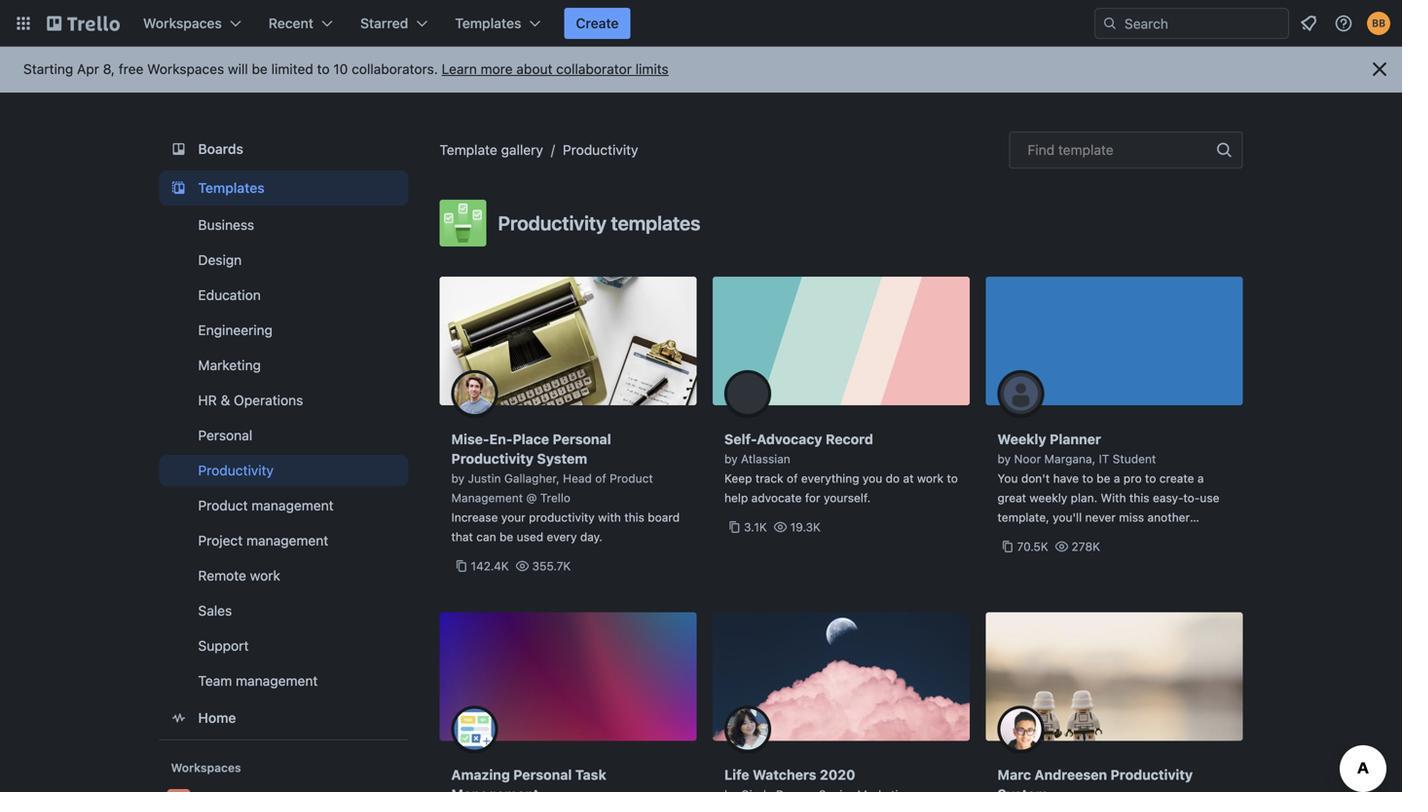 Task type: locate. For each thing, give the bounding box(es) containing it.
1 vertical spatial product
[[198, 497, 248, 513]]

2 vertical spatial management
[[236, 673, 318, 689]]

management up project management link
[[252, 497, 334, 513]]

templates up business
[[198, 180, 265, 196]]

miss
[[1120, 511, 1145, 524]]

product up with
[[610, 472, 654, 485]]

mise-
[[452, 431, 490, 447]]

project management link
[[159, 525, 409, 556]]

of
[[596, 472, 607, 485], [787, 472, 798, 485]]

amazing fields image
[[452, 706, 498, 753]]

1 vertical spatial this
[[625, 511, 645, 524]]

productivity down en-
[[452, 451, 534, 467]]

1 horizontal spatial templates
[[455, 15, 522, 31]]

work down project management
[[250, 568, 281, 584]]

learn more about collaborator limits link
[[442, 61, 669, 77]]

open information menu image
[[1335, 14, 1354, 33]]

1 horizontal spatial by
[[725, 452, 738, 466]]

2 vertical spatial be
[[500, 530, 514, 544]]

management inside mise-en-place personal productivity system by justin gallagher, head of product management @ trello increase your productivity with this board that can be used every day.
[[452, 491, 523, 505]]

productivity link up productivity templates at the left top
[[563, 142, 639, 158]]

be
[[252, 61, 268, 77], [1097, 472, 1111, 485], [500, 530, 514, 544]]

track
[[756, 472, 784, 485]]

0 vertical spatial this
[[1130, 491, 1150, 505]]

0 horizontal spatial work
[[250, 568, 281, 584]]

to right at
[[947, 472, 958, 485]]

bob builder (bobbuilder40) image
[[1368, 12, 1391, 35]]

this inside weekly planner by noor margana, it student you don't have to be a pro to create a great weekly plan. with this easy-to-use template, you'll never miss another deadline again!
[[1130, 491, 1150, 505]]

1 vertical spatial management
[[247, 532, 329, 549]]

Find template field
[[1010, 132, 1244, 169]]

19.3k
[[791, 520, 821, 534]]

system inside mise-en-place personal productivity system by justin gallagher, head of product management @ trello increase your productivity with this board that can be used every day.
[[537, 451, 588, 467]]

product up "project" on the left bottom of the page
[[198, 497, 248, 513]]

productivity icon image
[[440, 200, 487, 246]]

2 a from the left
[[1198, 472, 1205, 485]]

to inside self-advocacy record by atlassian keep track of everything you do at work to help advocate for yourself.
[[947, 472, 958, 485]]

management down justin
[[452, 491, 523, 505]]

used
[[517, 530, 544, 544]]

1 management from the top
[[452, 491, 523, 505]]

productivity right andreesen at bottom right
[[1111, 767, 1194, 783]]

be right can
[[500, 530, 514, 544]]

hr & operations link
[[159, 385, 409, 416]]

0 vertical spatial templates
[[455, 15, 522, 31]]

another
[[1148, 511, 1191, 524]]

productivity up product management
[[198, 462, 274, 478]]

pro
[[1124, 472, 1143, 485]]

templates
[[455, 15, 522, 31], [198, 180, 265, 196]]

atlassian
[[741, 452, 791, 466]]

@
[[527, 491, 537, 505]]

1 horizontal spatial a
[[1198, 472, 1205, 485]]

personal up head
[[553, 431, 612, 447]]

help
[[725, 491, 749, 505]]

primary element
[[0, 0, 1403, 47]]

0 horizontal spatial system
[[537, 451, 588, 467]]

1 horizontal spatial system
[[998, 786, 1049, 792]]

0 vertical spatial product
[[610, 472, 654, 485]]

about
[[517, 61, 553, 77]]

product
[[610, 472, 654, 485], [198, 497, 248, 513]]

by
[[725, 452, 738, 466], [998, 452, 1011, 466], [452, 472, 465, 485]]

0 horizontal spatial by
[[452, 472, 465, 485]]

personal down &
[[198, 427, 253, 443]]

work right at
[[918, 472, 944, 485]]

0 vertical spatial management
[[452, 491, 523, 505]]

templates button
[[444, 8, 553, 39]]

system down marc
[[998, 786, 1049, 792]]

70.5k
[[1018, 540, 1049, 553]]

templates up 'more'
[[455, 15, 522, 31]]

template gallery
[[440, 142, 543, 158]]

engineering link
[[159, 315, 409, 346]]

1 vertical spatial productivity link
[[159, 455, 409, 486]]

by inside mise-en-place personal productivity system by justin gallagher, head of product management @ trello increase your productivity with this board that can be used every day.
[[452, 472, 465, 485]]

marketing
[[198, 357, 261, 373]]

en-
[[490, 431, 513, 447]]

by up you
[[998, 452, 1011, 466]]

productivity up productivity templates at the left top
[[563, 142, 639, 158]]

more
[[481, 61, 513, 77]]

management for product management
[[252, 497, 334, 513]]

use
[[1201, 491, 1220, 505]]

0 horizontal spatial this
[[625, 511, 645, 524]]

1 of from the left
[[596, 472, 607, 485]]

productivity link down personal link
[[159, 455, 409, 486]]

this right with
[[625, 511, 645, 524]]

support
[[198, 638, 249, 654]]

1 horizontal spatial productivity link
[[563, 142, 639, 158]]

andreesen
[[1035, 767, 1108, 783]]

starting
[[23, 61, 73, 77]]

apr
[[77, 61, 99, 77]]

management
[[452, 491, 523, 505], [452, 786, 539, 792]]

a up use
[[1198, 472, 1205, 485]]

1 horizontal spatial this
[[1130, 491, 1150, 505]]

team management
[[198, 673, 318, 689]]

be down it
[[1097, 472, 1111, 485]]

remote work link
[[159, 560, 409, 591]]

355.7k
[[532, 559, 571, 573]]

1 vertical spatial be
[[1097, 472, 1111, 485]]

education link
[[159, 280, 409, 311]]

management down support link
[[236, 673, 318, 689]]

personal inside the amazing personal task management
[[514, 767, 572, 783]]

0 horizontal spatial templates
[[198, 180, 265, 196]]

0 vertical spatial productivity link
[[563, 142, 639, 158]]

a left pro at the bottom
[[1114, 472, 1121, 485]]

starred
[[360, 15, 408, 31]]

of inside self-advocacy record by atlassian keep track of everything you do at work to help advocate for yourself.
[[787, 472, 798, 485]]

0 vertical spatial workspaces
[[143, 15, 222, 31]]

0 vertical spatial system
[[537, 451, 588, 467]]

marketing link
[[159, 350, 409, 381]]

1 vertical spatial management
[[452, 786, 539, 792]]

workspaces
[[143, 15, 222, 31], [147, 61, 224, 77], [171, 761, 241, 775]]

personal inside mise-en-place personal productivity system by justin gallagher, head of product management @ trello increase your productivity with this board that can be used every day.
[[553, 431, 612, 447]]

by inside self-advocacy record by atlassian keep track of everything you do at work to help advocate for yourself.
[[725, 452, 738, 466]]

this down pro at the bottom
[[1130, 491, 1150, 505]]

1 horizontal spatial product
[[610, 472, 654, 485]]

workspaces down workspaces dropdown button
[[147, 61, 224, 77]]

to right pro at the bottom
[[1146, 472, 1157, 485]]

workspaces down home
[[171, 761, 241, 775]]

marc
[[998, 767, 1032, 783]]

productivity templates
[[498, 211, 701, 234]]

advocacy
[[757, 431, 823, 447]]

0 vertical spatial management
[[252, 497, 334, 513]]

1 horizontal spatial work
[[918, 472, 944, 485]]

2 horizontal spatial be
[[1097, 472, 1111, 485]]

do
[[886, 472, 900, 485]]

2 of from the left
[[787, 472, 798, 485]]

search image
[[1103, 16, 1118, 31]]

this
[[1130, 491, 1150, 505], [625, 511, 645, 524]]

free
[[119, 61, 144, 77]]

personal left "task"
[[514, 767, 572, 783]]

of right head
[[596, 472, 607, 485]]

to up plan. at the bottom of the page
[[1083, 472, 1094, 485]]

by left justin
[[452, 472, 465, 485]]

0 horizontal spatial a
[[1114, 472, 1121, 485]]

1 vertical spatial system
[[998, 786, 1049, 792]]

productivity
[[563, 142, 639, 158], [498, 211, 607, 234], [452, 451, 534, 467], [198, 462, 274, 478], [1111, 767, 1194, 783]]

can
[[477, 530, 497, 544]]

trello
[[541, 491, 571, 505]]

142.4k
[[471, 559, 509, 573]]

collaborator
[[557, 61, 632, 77]]

it
[[1100, 452, 1110, 466]]

workspaces up free
[[143, 15, 222, 31]]

0 vertical spatial work
[[918, 472, 944, 485]]

business link
[[159, 209, 409, 241]]

task
[[576, 767, 607, 783]]

support link
[[159, 630, 409, 662]]

system inside marc andreesen productivity system
[[998, 786, 1049, 792]]

1 vertical spatial templates
[[198, 180, 265, 196]]

template board image
[[167, 176, 190, 200]]

management down product management link
[[247, 532, 329, 549]]

0 vertical spatial be
[[252, 61, 268, 77]]

management for project management
[[247, 532, 329, 549]]

remote
[[198, 568, 246, 584]]

weekly
[[1030, 491, 1068, 505]]

of right track
[[787, 472, 798, 485]]

place
[[513, 431, 550, 447]]

system
[[537, 451, 588, 467], [998, 786, 1049, 792]]

1 horizontal spatial be
[[500, 530, 514, 544]]

business
[[198, 217, 254, 233]]

0 horizontal spatial of
[[596, 472, 607, 485]]

2 management from the top
[[452, 786, 539, 792]]

you'll
[[1053, 511, 1083, 524]]

keep
[[725, 472, 753, 485]]

hr & operations
[[198, 392, 303, 408]]

productivity down gallery
[[498, 211, 607, 234]]

your
[[502, 511, 526, 524]]

productivity
[[529, 511, 595, 524]]

be right will
[[252, 61, 268, 77]]

templates inside 'link'
[[198, 180, 265, 196]]

cindy duong, senior marketing designer, trello @ atlassian image
[[725, 706, 772, 753]]

limits
[[636, 61, 669, 77]]

2 horizontal spatial by
[[998, 452, 1011, 466]]

system up head
[[537, 451, 588, 467]]

weekly planner by noor margana, it student you don't have to be a pro to create a great weekly plan. with this easy-to-use template, you'll never miss another deadline again!
[[998, 431, 1220, 544]]

by inside weekly planner by noor margana, it student you don't have to be a pro to create a great weekly plan. with this easy-to-use template, you'll never miss another deadline again!
[[998, 452, 1011, 466]]

management down amazing
[[452, 786, 539, 792]]

1 horizontal spatial of
[[787, 472, 798, 485]]

by up the keep
[[725, 452, 738, 466]]



Task type: vqa. For each thing, say whether or not it's contained in the screenshot.


Task type: describe. For each thing, give the bounding box(es) containing it.
of inside mise-en-place personal productivity system by justin gallagher, head of product management @ trello increase your productivity with this board that can be used every day.
[[596, 472, 607, 485]]

gallagher,
[[505, 472, 560, 485]]

marc andreesen productivity system link
[[986, 612, 1244, 792]]

you
[[863, 472, 883, 485]]

278k
[[1072, 540, 1101, 553]]

with
[[598, 511, 621, 524]]

self-advocacy record by atlassian keep track of everything you do at work to help advocate for yourself.
[[725, 431, 958, 505]]

templates inside popup button
[[455, 15, 522, 31]]

advocate
[[752, 491, 802, 505]]

self-
[[725, 431, 757, 447]]

life watchers 2020
[[725, 767, 856, 783]]

recent button
[[257, 8, 345, 39]]

will
[[228, 61, 248, 77]]

education
[[198, 287, 261, 303]]

&
[[221, 392, 230, 408]]

0 notifications image
[[1298, 12, 1321, 35]]

be inside mise-en-place personal productivity system by justin gallagher, head of product management @ trello increase your productivity with this board that can be used every day.
[[500, 530, 514, 544]]

to-
[[1184, 491, 1201, 505]]

template gallery link
[[440, 142, 543, 158]]

day.
[[581, 530, 603, 544]]

1 a from the left
[[1114, 472, 1121, 485]]

plan.
[[1071, 491, 1098, 505]]

to left the 10
[[317, 61, 330, 77]]

amazing personal task management
[[452, 767, 607, 792]]

be inside weekly planner by noor margana, it student you don't have to be a pro to create a great weekly plan. with this easy-to-use template, you'll never miss another deadline again!
[[1097, 472, 1111, 485]]

marc andreesen productivity system
[[998, 767, 1194, 792]]

product inside mise-en-place personal productivity system by justin gallagher, head of product management @ trello increase your productivity with this board that can be used every day.
[[610, 472, 654, 485]]

remote work
[[198, 568, 281, 584]]

product management link
[[159, 490, 409, 521]]

0 horizontal spatial productivity link
[[159, 455, 409, 486]]

create button
[[565, 8, 631, 39]]

personal link
[[159, 420, 409, 451]]

starting apr 8, free workspaces will be limited to 10 collaborators. learn more about collaborator limits
[[23, 61, 669, 77]]

find
[[1028, 142, 1055, 158]]

board image
[[167, 137, 190, 161]]

10
[[334, 61, 348, 77]]

home link
[[159, 701, 409, 736]]

everything
[[802, 472, 860, 485]]

noor margana, it student image
[[998, 370, 1045, 417]]

design link
[[159, 245, 409, 276]]

1 vertical spatial workspaces
[[147, 61, 224, 77]]

again!
[[1048, 530, 1082, 544]]

2 vertical spatial workspaces
[[171, 761, 241, 775]]

templates
[[611, 211, 701, 234]]

this inside mise-en-place personal productivity system by justin gallagher, head of product management @ trello increase your productivity with this board that can be used every day.
[[625, 511, 645, 524]]

project
[[198, 532, 243, 549]]

management for team management
[[236, 673, 318, 689]]

Search field
[[1118, 9, 1289, 38]]

0 horizontal spatial product
[[198, 497, 248, 513]]

gallery
[[501, 142, 543, 158]]

template,
[[998, 511, 1050, 524]]

mise-en-place personal productivity system by justin gallagher, head of product management @ trello increase your productivity with this board that can be used every day.
[[452, 431, 680, 544]]

atlassian image
[[725, 370, 772, 417]]

team management link
[[159, 665, 409, 697]]

home
[[198, 710, 236, 726]]

planner
[[1050, 431, 1102, 447]]

work inside self-advocacy record by atlassian keep track of everything you do at work to help advocate for yourself.
[[918, 472, 944, 485]]

great
[[998, 491, 1027, 505]]

hr
[[198, 392, 217, 408]]

recent
[[269, 15, 314, 31]]

template
[[1059, 142, 1114, 158]]

margana,
[[1045, 452, 1096, 466]]

limited
[[271, 61, 314, 77]]

8,
[[103, 61, 115, 77]]

product management
[[198, 497, 334, 513]]

have
[[1054, 472, 1080, 485]]

back to home image
[[47, 8, 120, 39]]

create
[[1160, 472, 1195, 485]]

2020
[[820, 767, 856, 783]]

that
[[452, 530, 473, 544]]

justin gallagher, head of product management @ trello image
[[452, 370, 498, 417]]

team
[[198, 673, 232, 689]]

at
[[904, 472, 914, 485]]

operations
[[234, 392, 303, 408]]

management inside the amazing personal task management
[[452, 786, 539, 792]]

design
[[198, 252, 242, 268]]

don't
[[1022, 472, 1050, 485]]

every
[[547, 530, 577, 544]]

amazing personal task management link
[[440, 612, 697, 792]]

increase
[[452, 511, 498, 524]]

templates link
[[159, 170, 409, 206]]

collaborators.
[[352, 61, 438, 77]]

bryan ye, content designer @ atlassian image
[[998, 706, 1045, 753]]

create
[[576, 15, 619, 31]]

project management
[[198, 532, 329, 549]]

productivity inside mise-en-place personal productivity system by justin gallagher, head of product management @ trello increase your productivity with this board that can be used every day.
[[452, 451, 534, 467]]

workspaces inside dropdown button
[[143, 15, 222, 31]]

sales link
[[159, 595, 409, 626]]

home image
[[167, 706, 190, 730]]

weekly
[[998, 431, 1047, 447]]

3.1k
[[744, 520, 768, 534]]

easy-
[[1153, 491, 1184, 505]]

watchers
[[753, 767, 817, 783]]

learn
[[442, 61, 477, 77]]

0 horizontal spatial be
[[252, 61, 268, 77]]

never
[[1086, 511, 1116, 524]]

justin
[[468, 472, 501, 485]]

1 vertical spatial work
[[250, 568, 281, 584]]

with
[[1101, 491, 1127, 505]]

boards link
[[159, 132, 409, 167]]

template
[[440, 142, 498, 158]]

productivity inside marc andreesen productivity system
[[1111, 767, 1194, 783]]

amazing
[[452, 767, 510, 783]]



